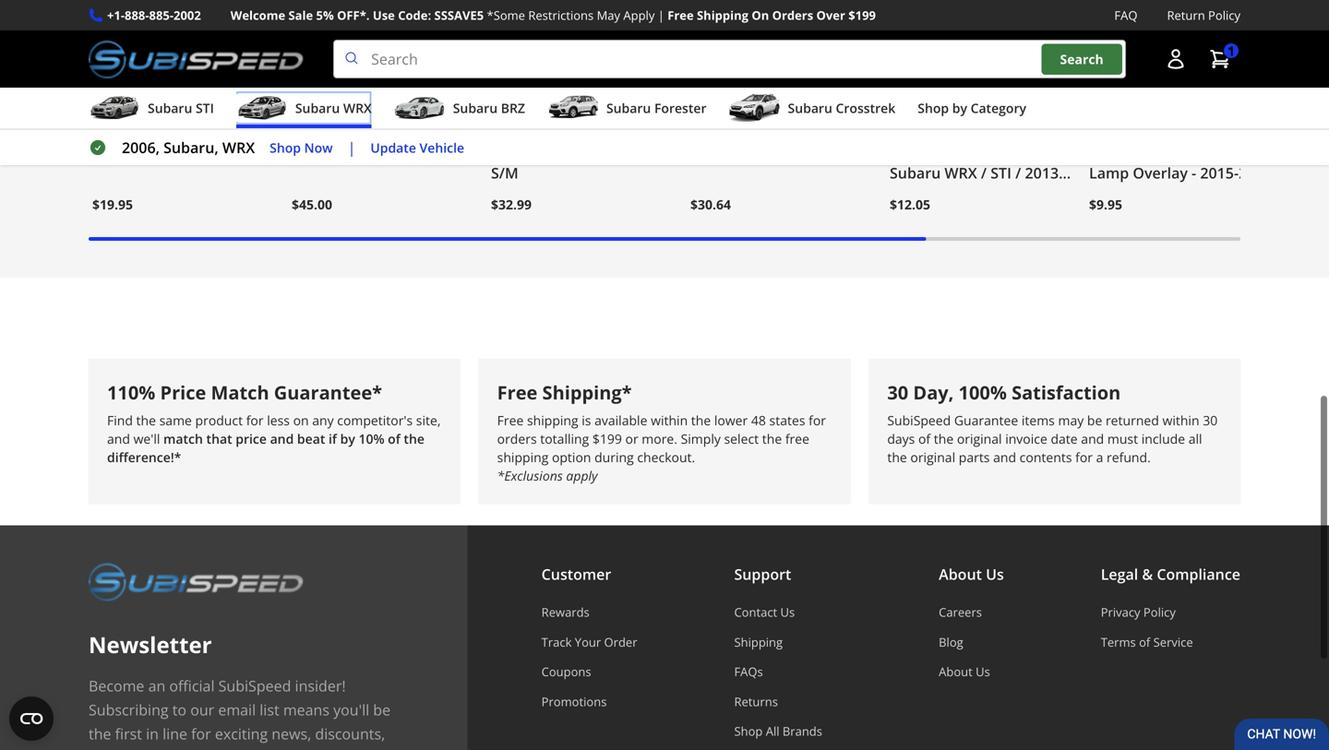 Task type: locate. For each thing, give the bounding box(es) containing it.
0 vertical spatial do
[[387, 68, 404, 85]]

sti left the license
[[746, 91, 767, 111]]

fab left the button 'icon'
[[1133, 68, 1155, 85]]

shipping left on
[[697, 7, 749, 24]]

2017 down yellow)
[[890, 187, 924, 207]]

update
[[371, 139, 416, 156]]

- right yellow)
[[945, 139, 950, 159]]

and down less
[[270, 430, 294, 448]]

us for about us link
[[976, 664, 991, 681]]

wrx right roku
[[343, 99, 372, 117]]

black inside subispeed subaru sti license plate frame in black - universal
[[757, 115, 796, 135]]

1 horizontal spatial subispeed
[[691, 68, 754, 85]]

0 vertical spatial be
[[1088, 412, 1103, 430]]

- right cap
[[570, 139, 575, 159]]

update vehicle button
[[371, 137, 465, 158]]

- down the rear
[[1192, 163, 1197, 183]]

1 vertical spatial us
[[781, 605, 795, 621]]

1 vertical spatial policy
[[1144, 605, 1176, 621]]

1 horizontal spatial original
[[957, 430, 1002, 448]]

shipping up totalling
[[527, 412, 579, 430]]

5%
[[316, 7, 334, 24]]

started!
[[224, 749, 277, 751]]

2013- inside sticker fab sticker fab f1 special edition dark smoke honeycomb rear fog lamp overlay - 2015-2021 subaru wrx / sti / 2013- 2017 crosstrek
[[1225, 187, 1263, 207]]

subaru
[[691, 91, 742, 111], [148, 99, 192, 117], [295, 99, 340, 117], [453, 99, 498, 117], [607, 99, 651, 117], [788, 99, 833, 117], [890, 163, 941, 183], [1090, 187, 1141, 207]]

within up all at the bottom right
[[1163, 412, 1200, 430]]

black down the license
[[757, 115, 796, 135]]

the inside become an official subispeed insider! subscribing to our email list means you'll be the first in line for exciting news, discounts, and more. let's get started!
[[89, 725, 111, 744]]

iag up embroidered
[[617, 91, 642, 111]]

- inside awe tuning awe tuning fantastic tip tonic - universal
[[134, 115, 139, 135]]

0 vertical spatial what
[[292, 68, 323, 85]]

embroidered
[[578, 115, 671, 135]]

0 horizontal spatial be
[[373, 701, 391, 720]]

2 within from the left
[[1163, 412, 1200, 430]]

us
[[986, 565, 1004, 585], [781, 605, 795, 621], [976, 664, 991, 681]]

wrx down overlay
[[1144, 187, 1177, 207]]

the left first
[[89, 725, 111, 744]]

- down the license
[[799, 115, 804, 135]]

- inside subispeed subaru sti license plate frame in black - universal
[[799, 115, 804, 135]]

1 vertical spatial in
[[146, 725, 159, 744]]

0 vertical spatial about us
[[939, 565, 1004, 585]]

1 vertical spatial |
[[348, 138, 356, 158]]

/
[[981, 163, 987, 183], [1016, 163, 1022, 183], [1181, 187, 1187, 207], [1215, 187, 1221, 207]]

subispeed logo image up 'newsletter'
[[89, 563, 304, 602]]

days
[[888, 430, 915, 448]]

1
[[1228, 42, 1236, 59]]

brz
[[501, 99, 525, 117]]

about us down blog link
[[939, 664, 991, 681]]

us down blog link
[[976, 664, 991, 681]]

30
[[888, 380, 909, 406], [1203, 412, 1218, 430]]

off*.
[[337, 7, 370, 24]]

1 horizontal spatial 2013-
[[1225, 187, 1263, 207]]

0 vertical spatial crosstrek
[[836, 99, 896, 117]]

honeycomb
[[1090, 139, 1175, 159]]

1 vertical spatial shop
[[270, 139, 301, 156]]

the inside match that price and beat if by 10% of the difference!*
[[404, 430, 425, 448]]

0 vertical spatial black
[[757, 115, 796, 135]]

what
[[292, 68, 323, 85], [292, 91, 330, 111]]

available
[[595, 412, 648, 430]]

what up roku
[[292, 91, 330, 111]]

for inside find the same product for less on any competitor's site, and we'll
[[246, 412, 264, 430]]

2 horizontal spatial crosstrek
[[1127, 211, 1196, 231]]

1 horizontal spatial crosstrek
[[928, 187, 996, 207]]

1 horizontal spatial 2021
[[1239, 163, 1273, 183]]

for left a
[[1076, 449, 1093, 466]]

welcome
[[231, 7, 285, 24]]

2 about us from the top
[[939, 664, 991, 681]]

more. down first
[[119, 749, 160, 751]]

policy inside return policy link
[[1209, 7, 1241, 24]]

be inside become an official subispeed insider! subscribing to our email list means you'll be the first in line for exciting news, discounts, and more. let's get started!
[[373, 701, 391, 720]]

awe up tonic
[[92, 91, 124, 111]]

1 vertical spatial original
[[911, 449, 956, 466]]

0 vertical spatial 2013-
[[1025, 163, 1064, 183]]

product
[[195, 412, 243, 430]]

be right you'll
[[373, 701, 391, 720]]

match
[[163, 430, 203, 448]]

return policy link
[[1168, 6, 1241, 25]]

do left hachi on the top
[[404, 91, 424, 111]]

universal up the 2006, subaru, wrx
[[143, 115, 210, 135]]

a subaru sti thumbnail image image
[[89, 94, 140, 122]]

0 vertical spatial subispeed
[[691, 68, 754, 85]]

1 horizontal spatial 2017
[[1090, 211, 1123, 231]]

1 vertical spatial subispeed
[[888, 412, 951, 430]]

a
[[1097, 449, 1104, 466]]

awe
[[92, 68, 120, 85], [92, 91, 124, 111]]

1 horizontal spatial by
[[953, 99, 968, 117]]

awe up a subaru sti thumbnail image
[[92, 68, 120, 85]]

more. up checkout.
[[642, 430, 678, 448]]

promotions link
[[542, 694, 638, 710]]

policy up the 1
[[1209, 7, 1241, 24]]

in left line
[[146, 725, 159, 744]]

| down the '86'
[[348, 138, 356, 158]]

30 left "day," on the bottom
[[888, 380, 909, 406]]

vehicle
[[420, 139, 465, 156]]

10%
[[359, 430, 385, 448]]

2015- down fog
[[1201, 163, 1239, 183]]

logo
[[540, 115, 574, 135]]

subscribing
[[89, 701, 169, 720]]

policy up terms of service "link"
[[1144, 605, 1176, 621]]

of right terms
[[1140, 634, 1151, 651]]

what up subaru wrx dropdown button
[[292, 68, 323, 85]]

the
[[136, 412, 156, 430], [691, 412, 711, 430], [404, 430, 425, 448], [763, 430, 782, 448], [934, 430, 954, 448], [888, 449, 907, 466], [89, 725, 111, 744]]

sti up subaru,
[[196, 99, 214, 117]]

shipping down orders
[[497, 449, 549, 466]]

for inside 30 day, 100% satisfaction subispeed guarantee items may be returned within 30 days of the original invoice date and must include all the original parts and contents for a refund.
[[1076, 449, 1093, 466]]

0 horizontal spatial 2017
[[890, 187, 924, 207]]

of right "10%" on the left of the page
[[388, 430, 401, 448]]

$199 up during
[[593, 430, 622, 448]]

$199
[[849, 7, 876, 24], [593, 430, 622, 448]]

2017
[[890, 187, 924, 207], [1090, 211, 1123, 231]]

crosstrek
[[836, 99, 896, 117], [928, 187, 996, 207], [1127, 211, 1196, 231]]

1 horizontal spatial black
[[757, 115, 796, 135]]

about us up careers link
[[939, 565, 1004, 585]]

110%
[[107, 380, 155, 406]]

by inside match that price and beat if by 10% of the difference!*
[[340, 430, 355, 448]]

and down "subscribing"
[[89, 749, 115, 751]]

wrx down pinstripes
[[945, 163, 978, 183]]

customer
[[542, 565, 612, 585]]

0 vertical spatial tuning
[[123, 68, 164, 85]]

1 vertical spatial 2015-
[[1201, 163, 1239, 183]]

universal inside awe tuning awe tuning fantastic tip tonic - universal
[[143, 115, 210, 135]]

2013- down (highlighter
[[1025, 163, 1064, 183]]

1 vertical spatial be
[[373, 701, 391, 720]]

0 horizontal spatial black
[[579, 139, 617, 159]]

0 vertical spatial 2015-
[[954, 139, 992, 159]]

black inside iag performance iag performance iag miami logo embroidered flexfit cap - black - size s/m
[[579, 139, 617, 159]]

is
[[582, 412, 591, 430]]

|
[[658, 7, 665, 24], [348, 138, 356, 158]]

free shipping* free shipping is available within the lower 48 states for orders totalling $199 or more. simply select the free shipping option during checkout. *exclusions apply
[[497, 380, 826, 485]]

during
[[595, 449, 634, 466]]

2017 down lamp
[[1090, 211, 1123, 231]]

shop for shop all brands
[[735, 724, 763, 740]]

2 horizontal spatial shop
[[918, 99, 949, 117]]

sti inside 'dropdown button'
[[196, 99, 214, 117]]

first
[[115, 725, 142, 744]]

free
[[668, 7, 694, 24], [497, 380, 538, 406], [497, 412, 524, 430]]

0 vertical spatial shop
[[918, 99, 949, 117]]

do up a subaru brz thumbnail image
[[387, 68, 404, 85]]

2006,
[[122, 138, 160, 158]]

0 vertical spatial original
[[957, 430, 1002, 448]]

subispeed logo image
[[89, 40, 304, 79], [89, 563, 304, 602]]

iag performance iag performance iag miami logo embroidered flexfit cap - black - size s/m
[[491, 68, 671, 183]]

of
[[388, 430, 401, 448], [919, 430, 931, 448], [1140, 634, 1151, 651]]

sticker inside sticker fab side view mirror pinstripes (highlighter yellow) - 2015-2021 subaru wrx / sti / 2013- 2017 crosstrek
[[890, 68, 931, 85]]

news,
[[272, 725, 311, 744]]

1 vertical spatial 30
[[1203, 412, 1218, 430]]

2021 down fog
[[1239, 163, 1273, 183]]

performance up logo
[[520, 91, 613, 111]]

shop all brands
[[735, 724, 823, 740]]

sticker fab side view mirror pinstripes (highlighter yellow) - 2015-2021 subaru wrx / sti / 2013- 2017 crosstrek
[[890, 68, 1064, 207]]

the down site,
[[404, 430, 425, 448]]

1 vertical spatial performance
[[520, 91, 613, 111]]

2 subispeed logo image from the top
[[89, 563, 304, 602]]

$32.99
[[491, 196, 532, 213]]

2015- inside sticker fab side view mirror pinstripes (highlighter yellow) - 2015-2021 subaru wrx / sti / 2013- 2017 crosstrek
[[954, 139, 992, 159]]

1 vertical spatial about
[[939, 664, 973, 681]]

flexfit
[[491, 139, 535, 159]]

in right frame
[[740, 115, 753, 135]]

about up "careers"
[[939, 565, 982, 585]]

find
[[107, 412, 133, 430]]

1 vertical spatial tuning
[[128, 91, 177, 111]]

us up shipping link
[[781, 605, 795, 621]]

1 horizontal spatial within
[[1163, 412, 1200, 430]]

1 horizontal spatial policy
[[1209, 7, 1241, 24]]

subispeed up list
[[219, 677, 291, 696]]

1 horizontal spatial of
[[919, 430, 931, 448]]

1 horizontal spatial shop
[[735, 724, 763, 740]]

1 vertical spatial black
[[579, 139, 617, 159]]

subispeed inside become an official subispeed insider! subscribing to our email list means you'll be the first in line for exciting news, discounts, and more. let's get started!
[[219, 677, 291, 696]]

simply
[[681, 430, 721, 448]]

contents
[[1020, 449, 1073, 466]]

(highlighter
[[965, 115, 1049, 135]]

1 vertical spatial 2017
[[1090, 211, 1123, 231]]

1 horizontal spatial 2015-
[[1201, 163, 1239, 183]]

us up careers link
[[986, 565, 1004, 585]]

2 vertical spatial crosstrek
[[1127, 211, 1196, 231]]

2 vertical spatial subispeed
[[219, 677, 291, 696]]

any
[[312, 412, 334, 430]]

fab for view
[[934, 68, 956, 85]]

blog
[[939, 634, 964, 651]]

original down days
[[911, 449, 956, 466]]

rewards
[[542, 605, 590, 621]]

find the same product for less on any competitor's site, and we'll
[[107, 412, 441, 448]]

return
[[1168, 7, 1206, 24]]

2021 inside sticker fab sticker fab f1 special edition dark smoke honeycomb rear fog lamp overlay - 2015-2021 subaru wrx / sti / 2013- 2017 crosstrek
[[1239, 163, 1273, 183]]

shipping down contact
[[735, 634, 783, 651]]

1 vertical spatial what
[[292, 91, 330, 111]]

original up parts
[[957, 430, 1002, 448]]

for inside become an official subispeed insider! subscribing to our email list means you'll be the first in line for exciting news, discounts, and more. let's get started!
[[191, 725, 211, 744]]

2021 down (highlighter
[[992, 139, 1026, 159]]

legal
[[1101, 565, 1139, 585]]

2021 inside sticker fab side view mirror pinstripes (highlighter yellow) - 2015-2021 subaru wrx / sti / 2013- 2017 crosstrek
[[992, 139, 1026, 159]]

subispeed logo image down 2002
[[89, 40, 304, 79]]

- up update vehicle
[[407, 115, 412, 135]]

0 horizontal spatial 2021
[[992, 139, 1026, 159]]

and up a
[[1082, 430, 1105, 448]]

0 horizontal spatial 2013-
[[1025, 163, 1064, 183]]

beat
[[297, 430, 325, 448]]

0 horizontal spatial crosstrek
[[836, 99, 896, 117]]

0 horizontal spatial shop
[[270, 139, 301, 156]]

tuning up subaru sti 'dropdown button'
[[123, 68, 164, 85]]

0 horizontal spatial 2015-
[[954, 139, 992, 159]]

apply
[[624, 7, 655, 24]]

sticker fab sticker fab f1 special edition dark smoke honeycomb rear fog lamp overlay - 2015-2021 subaru wrx / sti / 2013- 2017 crosstrek
[[1090, 68, 1273, 231]]

$19.95
[[92, 196, 133, 213]]

1 vertical spatial more.
[[119, 749, 160, 751]]

1 vertical spatial monsters
[[333, 91, 401, 111]]

shop by category button
[[918, 92, 1027, 128]]

tuning up tonic
[[128, 91, 177, 111]]

s/m
[[491, 163, 519, 183]]

0 horizontal spatial |
[[348, 138, 356, 158]]

and down the 'find'
[[107, 430, 130, 448]]

wrx inside sticker fab side view mirror pinstripes (highlighter yellow) - 2015-2021 subaru wrx / sti / 2013- 2017 crosstrek
[[945, 163, 978, 183]]

in
[[740, 115, 753, 135], [146, 725, 159, 744]]

0 horizontal spatial subispeed
[[219, 677, 291, 696]]

within up simply on the right
[[651, 412, 688, 430]]

$199 inside free shipping* free shipping is available within the lower 48 states for orders totalling $199 or more. simply select the free shipping option during checkout. *exclusions apply
[[593, 430, 622, 448]]

0 vertical spatial $199
[[849, 7, 876, 24]]

the up we'll
[[136, 412, 156, 430]]

less
[[267, 412, 290, 430]]

1 vertical spatial about us
[[939, 664, 991, 681]]

0 vertical spatial about
[[939, 565, 982, 585]]

use
[[373, 7, 395, 24]]

1 vertical spatial free
[[497, 380, 538, 406]]

2015- down the shop by category dropdown button
[[954, 139, 992, 159]]

0 horizontal spatial policy
[[1144, 605, 1176, 621]]

iag
[[491, 68, 512, 85], [491, 91, 516, 111], [617, 91, 642, 111]]

monsters up subaru wrx
[[327, 68, 384, 85]]

subaru sti
[[148, 99, 214, 117]]

returned
[[1106, 412, 1160, 430]]

1 horizontal spatial in
[[740, 115, 753, 135]]

0 vertical spatial awe
[[92, 68, 120, 85]]

universal down plate
[[808, 115, 875, 135]]

an
[[148, 677, 166, 696]]

original
[[957, 430, 1002, 448], [911, 449, 956, 466]]

2 horizontal spatial subispeed
[[888, 412, 951, 430]]

1 about from the top
[[939, 565, 982, 585]]

fab inside sticker fab side view mirror pinstripes (highlighter yellow) - 2015-2021 subaru wrx / sti / 2013- 2017 crosstrek
[[934, 68, 956, 85]]

sti inside sticker fab sticker fab f1 special edition dark smoke honeycomb rear fog lamp overlay - 2015-2021 subaru wrx / sti / 2013- 2017 crosstrek
[[1191, 187, 1211, 207]]

track
[[542, 634, 572, 651]]

open widget image
[[9, 697, 54, 742]]

subaru inside sticker fab sticker fab f1 special edition dark smoke honeycomb rear fog lamp overlay - 2015-2021 subaru wrx / sti / 2013- 2017 crosstrek
[[1090, 187, 1141, 207]]

- up "2006,"
[[134, 115, 139, 135]]

guarantee*
[[274, 380, 382, 406]]

1 vertical spatial 2021
[[1239, 163, 1273, 183]]

faq
[[1115, 7, 1138, 24]]

0 horizontal spatial $199
[[593, 430, 622, 448]]

0 horizontal spatial universal
[[143, 115, 210, 135]]

parts
[[959, 449, 990, 466]]

30 right returned
[[1203, 412, 1218, 430]]

1 horizontal spatial universal
[[292, 139, 359, 159]]

0 vertical spatial performance
[[516, 68, 594, 85]]

0 horizontal spatial more.
[[119, 749, 160, 751]]

of right days
[[919, 430, 931, 448]]

sticker
[[890, 68, 931, 85], [1090, 68, 1130, 85], [1090, 91, 1138, 111]]

iag up "brz"
[[491, 68, 512, 85]]

shop for shop by category
[[918, 99, 949, 117]]

for up free
[[809, 412, 826, 430]]

us for contact us link
[[781, 605, 795, 621]]

subispeed inside subispeed subaru sti license plate frame in black - universal
[[691, 68, 754, 85]]

2 horizontal spatial universal
[[808, 115, 875, 135]]

1 vertical spatial awe
[[92, 91, 124, 111]]

2013- down fog
[[1225, 187, 1263, 207]]

category
[[971, 99, 1027, 117]]

0 horizontal spatial of
[[388, 430, 401, 448]]

terms
[[1101, 634, 1136, 651]]

1 vertical spatial by
[[340, 430, 355, 448]]

restrictions
[[529, 7, 594, 24]]

day,
[[914, 380, 954, 406]]

subispeed inside 30 day, 100% satisfaction subispeed guarantee items may be returned within 30 days of the original invoice date and must include all the original parts and contents for a refund.
[[888, 412, 951, 430]]

sti down (highlighter
[[991, 163, 1012, 183]]

about down 'blog'
[[939, 664, 973, 681]]

for up get
[[191, 725, 211, 744]]

0 vertical spatial 2021
[[992, 139, 1026, 159]]

0 horizontal spatial within
[[651, 412, 688, 430]]

1 vertical spatial 2013-
[[1225, 187, 1263, 207]]

2015- inside sticker fab sticker fab f1 special edition dark smoke honeycomb rear fog lamp overlay - 2015-2021 subaru wrx / sti / 2013- 2017 crosstrek
[[1201, 163, 1239, 183]]

2 vertical spatial shop
[[735, 724, 763, 740]]

crosstrek inside sticker fab sticker fab f1 special edition dark smoke honeycomb rear fog lamp overlay - 2015-2021 subaru wrx / sti / 2013- 2017 crosstrek
[[1127, 211, 1196, 231]]

black down embroidered
[[579, 139, 617, 159]]

| right apply
[[658, 7, 665, 24]]

0 vertical spatial policy
[[1209, 7, 1241, 24]]

subispeed up days
[[888, 412, 951, 430]]

0 vertical spatial subispeed logo image
[[89, 40, 304, 79]]

$199 right over
[[849, 7, 876, 24]]

0 horizontal spatial 30
[[888, 380, 909, 406]]

free
[[786, 430, 810, 448]]

more.
[[642, 430, 678, 448], [119, 749, 160, 751]]

promotions
[[542, 694, 607, 710]]

performance up a subaru forester thumbnail image at the left of page
[[516, 68, 594, 85]]

wrx
[[343, 99, 372, 117], [222, 138, 255, 158], [945, 163, 978, 183], [1144, 187, 1177, 207]]

shop inside dropdown button
[[918, 99, 949, 117]]

wrx inside subaru wrx dropdown button
[[343, 99, 372, 117]]

subispeed up a subaru crosstrek thumbnail image
[[691, 68, 754, 85]]

1 about us from the top
[[939, 565, 1004, 585]]

sti down the rear
[[1191, 187, 1211, 207]]

1 vertical spatial shipping
[[735, 634, 783, 651]]

1 vertical spatial $199
[[593, 430, 622, 448]]

2021
[[992, 139, 1026, 159], [1239, 163, 1273, 183]]

0 vertical spatial in
[[740, 115, 753, 135]]

of inside 30 day, 100% satisfaction subispeed guarantee items may be returned within 30 days of the original invoice date and must include all the original parts and contents for a refund.
[[919, 430, 931, 448]]

subispeed subaru sti license plate frame in black - universal
[[691, 68, 875, 135]]

for up price
[[246, 412, 264, 430]]

privacy policy
[[1101, 605, 1176, 621]]

2015-
[[954, 139, 992, 159], [1201, 163, 1239, 183]]

1 within from the left
[[651, 412, 688, 430]]

1 vertical spatial crosstrek
[[928, 187, 996, 207]]

1 vertical spatial subispeed logo image
[[89, 563, 304, 602]]

the up simply on the right
[[691, 412, 711, 430]]

overlay
[[1133, 163, 1188, 183]]

fab up view
[[934, 68, 956, 85]]

for inside free shipping* free shipping is available within the lower 48 states for orders totalling $199 or more. simply select the free shipping option during checkout. *exclusions apply
[[809, 412, 826, 430]]

universal down the '86'
[[292, 139, 359, 159]]

be right may
[[1088, 412, 1103, 430]]

monsters up hoodie
[[333, 91, 401, 111]]

0 vertical spatial us
[[986, 565, 1004, 585]]



Task type: describe. For each thing, give the bounding box(es) containing it.
brands
[[783, 724, 823, 740]]

2 about from the top
[[939, 664, 973, 681]]

1 what from the top
[[292, 68, 323, 85]]

subaru crosstrek
[[788, 99, 896, 117]]

must
[[1108, 430, 1139, 448]]

subaru inside 'dropdown button'
[[148, 99, 192, 117]]

1 vertical spatial shipping
[[497, 449, 549, 466]]

sticker for side
[[890, 68, 931, 85]]

cap
[[539, 139, 566, 159]]

- inside sticker fab side view mirror pinstripes (highlighter yellow) - 2015-2021 subaru wrx / sti / 2013- 2017 crosstrek
[[945, 139, 950, 159]]

2 horizontal spatial of
[[1140, 634, 1151, 651]]

more. inside free shipping* free shipping is available within the lower 48 states for orders totalling $199 or more. simply select the free shipping option during checkout. *exclusions apply
[[642, 430, 678, 448]]

fab up the dark
[[1142, 91, 1168, 111]]

search
[[1061, 50, 1104, 68]]

states
[[770, 412, 806, 430]]

tip
[[249, 91, 271, 111]]

0 vertical spatial shipping
[[527, 412, 579, 430]]

orders
[[497, 430, 537, 448]]

shop for shop now
[[270, 139, 301, 156]]

0 vertical spatial 30
[[888, 380, 909, 406]]

1 button
[[1200, 41, 1241, 78]]

site,
[[416, 412, 441, 430]]

on
[[752, 7, 769, 24]]

0 horizontal spatial original
[[911, 449, 956, 466]]

include
[[1142, 430, 1186, 448]]

110% price match guarantee*
[[107, 380, 382, 406]]

shop now link
[[270, 137, 333, 158]]

coupons
[[542, 664, 592, 681]]

insider!
[[295, 677, 346, 696]]

option
[[552, 449, 591, 466]]

price
[[236, 430, 267, 448]]

privacy
[[1101, 605, 1141, 621]]

sti inside subispeed subaru sti license plate frame in black - universal
[[746, 91, 767, 111]]

crosstrek inside dropdown button
[[836, 99, 896, 117]]

2 what from the top
[[292, 91, 330, 111]]

2017 inside sticker fab side view mirror pinstripes (highlighter yellow) - 2015-2021 subaru wrx / sti / 2013- 2017 crosstrek
[[890, 187, 924, 207]]

f1
[[1172, 91, 1188, 111]]

- left size
[[621, 139, 625, 159]]

universal inside what monsters do what monsters do hachi roku 86 hoodie - universal
[[292, 139, 359, 159]]

1 subispeed logo image from the top
[[89, 40, 304, 79]]

subaru crosstrek button
[[729, 92, 896, 128]]

1 vertical spatial do
[[404, 91, 424, 111]]

subaru inside sticker fab side view mirror pinstripes (highlighter yellow) - 2015-2021 subaru wrx / sti / 2013- 2017 crosstrek
[[890, 163, 941, 183]]

satisfaction
[[1012, 380, 1121, 406]]

in inside become an official subispeed insider! subscribing to our email list means you'll be the first in line for exciting news, discounts, and more. let's get started!
[[146, 725, 159, 744]]

wrx down a subaru wrx thumbnail image
[[222, 138, 255, 158]]

2 vertical spatial free
[[497, 412, 524, 430]]

*some
[[487, 7, 525, 24]]

by inside dropdown button
[[953, 99, 968, 117]]

a subaru wrx thumbnail image image
[[236, 94, 288, 122]]

all
[[766, 724, 780, 740]]

2013- inside sticker fab side view mirror pinstripes (highlighter yellow) - 2015-2021 subaru wrx / sti / 2013- 2017 crosstrek
[[1025, 163, 1064, 183]]

0 vertical spatial shipping
[[697, 7, 749, 24]]

subaru sti button
[[89, 92, 214, 128]]

sti inside sticker fab side view mirror pinstripes (highlighter yellow) - 2015-2021 subaru wrx / sti / 2013- 2017 crosstrek
[[991, 163, 1012, 183]]

lamp
[[1090, 163, 1130, 183]]

smoke
[[1181, 115, 1230, 135]]

mirror
[[962, 91, 1008, 111]]

$30.64
[[691, 196, 731, 213]]

special
[[1192, 91, 1242, 111]]

in inside subispeed subaru sti license plate frame in black - universal
[[740, 115, 753, 135]]

the inside find the same product for less on any competitor's site, and we'll
[[136, 412, 156, 430]]

that
[[206, 430, 232, 448]]

select
[[724, 430, 759, 448]]

policy for return policy
[[1209, 7, 1241, 24]]

fab for fab
[[1133, 68, 1155, 85]]

the down days
[[888, 449, 907, 466]]

official
[[169, 677, 215, 696]]

the right days
[[934, 430, 954, 448]]

your
[[575, 634, 601, 651]]

search button
[[1042, 44, 1123, 75]]

wrx inside sticker fab sticker fab f1 special edition dark smoke honeycomb rear fog lamp overlay - 2015-2021 subaru wrx / sti / 2013- 2017 crosstrek
[[1144, 187, 1177, 207]]

and inside find the same product for less on any competitor's site, and we'll
[[107, 430, 130, 448]]

a subaru crosstrek thumbnail image image
[[729, 94, 781, 122]]

sticker for sticker
[[1090, 68, 1130, 85]]

$9.95
[[1090, 196, 1123, 213]]

become
[[89, 677, 144, 696]]

about us link
[[939, 664, 1004, 681]]

invoice
[[1006, 430, 1048, 448]]

orders
[[773, 7, 814, 24]]

line
[[163, 725, 187, 744]]

policy for privacy policy
[[1144, 605, 1176, 621]]

difference!*
[[107, 449, 181, 466]]

what monsters do what monsters do hachi roku 86 hoodie - universal
[[292, 68, 469, 159]]

awe tuning awe tuning fantastic tip tonic - universal
[[92, 68, 271, 135]]

more. inside become an official subispeed insider! subscribing to our email list means you'll be the first in line for exciting news, discounts, and more. let's get started!
[[119, 749, 160, 751]]

shop by category
[[918, 99, 1027, 117]]

shop now
[[270, 139, 333, 156]]

terms of service link
[[1101, 634, 1241, 651]]

search input field
[[333, 40, 1127, 79]]

within inside 30 day, 100% satisfaction subispeed guarantee items may be returned within 30 days of the original invoice date and must include all the original parts and contents for a refund.
[[1163, 412, 1200, 430]]

subaru inside subispeed subaru sti license plate frame in black - universal
[[691, 91, 742, 111]]

subaru wrx button
[[236, 92, 372, 128]]

now
[[304, 139, 333, 156]]

match
[[211, 380, 269, 406]]

refund.
[[1107, 449, 1151, 466]]

crosstrek inside sticker fab side view mirror pinstripes (highlighter yellow) - 2015-2021 subaru wrx / sti / 2013- 2017 crosstrek
[[928, 187, 996, 207]]

iag up miami
[[491, 91, 516, 111]]

competitor's
[[337, 412, 413, 430]]

dark
[[1143, 115, 1178, 135]]

0 vertical spatial monsters
[[327, 68, 384, 85]]

+1-888-885-2002 link
[[107, 6, 201, 25]]

exciting
[[215, 725, 268, 744]]

careers
[[939, 605, 982, 621]]

the down 48
[[763, 430, 782, 448]]

legal & compliance
[[1101, 565, 1241, 585]]

and inside become an official subispeed insider! subscribing to our email list means you'll be the first in line for exciting news, discounts, and more. let's get started!
[[89, 749, 115, 751]]

0 vertical spatial free
[[668, 7, 694, 24]]

welcome sale 5% off*. use code: sssave5 *some restrictions may apply | free shipping on orders over $199
[[231, 7, 876, 24]]

- inside sticker fab sticker fab f1 special edition dark smoke honeycomb rear fog lamp overlay - 2015-2021 subaru wrx / sti / 2013- 2017 crosstrek
[[1192, 163, 1197, 183]]

sssave5
[[434, 7, 484, 24]]

to
[[172, 701, 187, 720]]

button image
[[1165, 48, 1188, 70]]

plate
[[827, 91, 863, 111]]

on
[[293, 412, 309, 430]]

1 horizontal spatial $199
[[849, 7, 876, 24]]

- inside what monsters do what monsters do hachi roku 86 hoodie - universal
[[407, 115, 412, 135]]

a subaru brz thumbnail image image
[[394, 94, 446, 122]]

universal inside subispeed subaru sti license plate frame in black - universal
[[808, 115, 875, 135]]

blog link
[[939, 634, 1004, 651]]

get
[[199, 749, 220, 751]]

returns
[[735, 694, 778, 710]]

1 horizontal spatial 30
[[1203, 412, 1218, 430]]

of inside match that price and beat if by 10% of the difference!*
[[388, 430, 401, 448]]

or
[[626, 430, 639, 448]]

0 vertical spatial |
[[658, 7, 665, 24]]

pinstripes
[[890, 115, 961, 135]]

and inside match that price and beat if by 10% of the difference!*
[[270, 430, 294, 448]]

1 awe from the top
[[92, 68, 120, 85]]

$45.00
[[292, 196, 332, 213]]

a subaru forester thumbnail image image
[[548, 94, 599, 122]]

be inside 30 day, 100% satisfaction subispeed guarantee items may be returned within 30 days of the original invoice date and must include all the original parts and contents for a refund.
[[1088, 412, 1103, 430]]

update vehicle
[[371, 139, 465, 156]]

checkout.
[[637, 449, 696, 466]]

match that price and beat if by 10% of the difference!*
[[107, 430, 425, 466]]

2 awe from the top
[[92, 91, 124, 111]]

become an official subispeed insider! subscribing to our email list means you'll be the first in line for exciting news, discounts, and more. let's get started!
[[89, 677, 391, 751]]

email
[[218, 701, 256, 720]]

if
[[329, 430, 337, 448]]

2006, subaru, wrx
[[122, 138, 255, 158]]

may
[[597, 7, 621, 24]]

+1-888-885-2002
[[107, 7, 201, 24]]

within inside free shipping* free shipping is available within the lower 48 states for orders totalling $199 or more. simply select the free shipping option during checkout. *exclusions apply
[[651, 412, 688, 430]]

faqs link
[[735, 664, 842, 681]]

and down invoice
[[994, 449, 1017, 466]]

2017 inside sticker fab sticker fab f1 special edition dark smoke honeycomb rear fog lamp overlay - 2015-2021 subaru wrx / sti / 2013- 2017 crosstrek
[[1090, 211, 1123, 231]]

sale
[[289, 7, 313, 24]]

privacy policy link
[[1101, 605, 1241, 621]]



Task type: vqa. For each thing, say whether or not it's contained in the screenshot.


